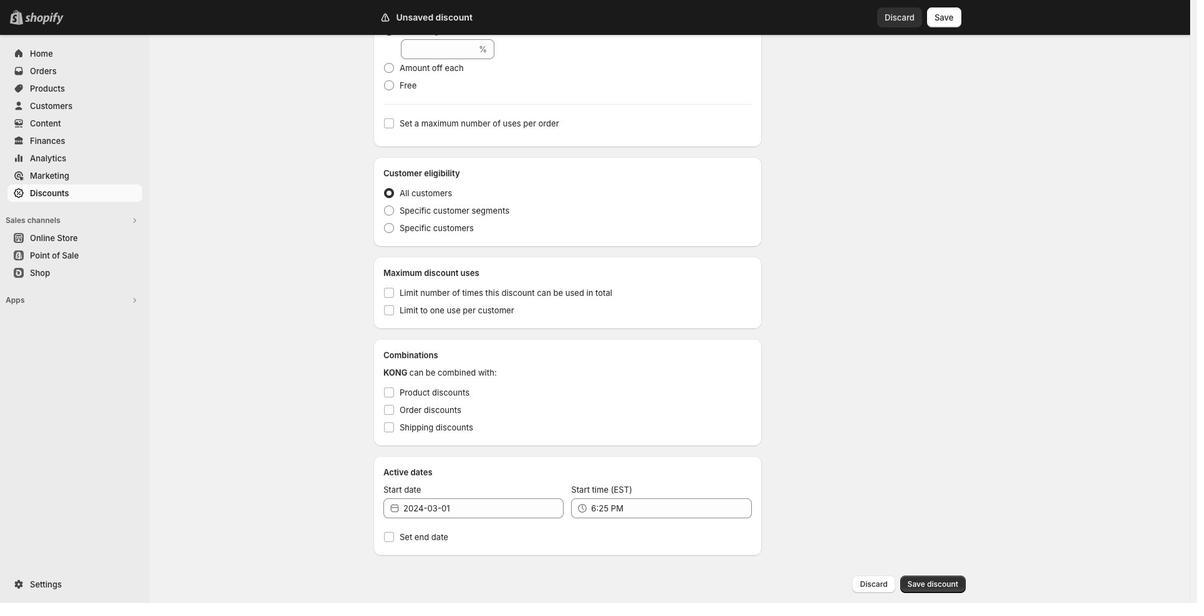 Task type: locate. For each thing, give the bounding box(es) containing it.
shopify image
[[25, 12, 64, 25]]

Enter time text field
[[591, 499, 752, 519]]

None text field
[[401, 39, 477, 59]]

YYYY-MM-DD text field
[[404, 499, 564, 519]]



Task type: vqa. For each thing, say whether or not it's contained in the screenshot.
the YYYY-MM-DD text box
yes



